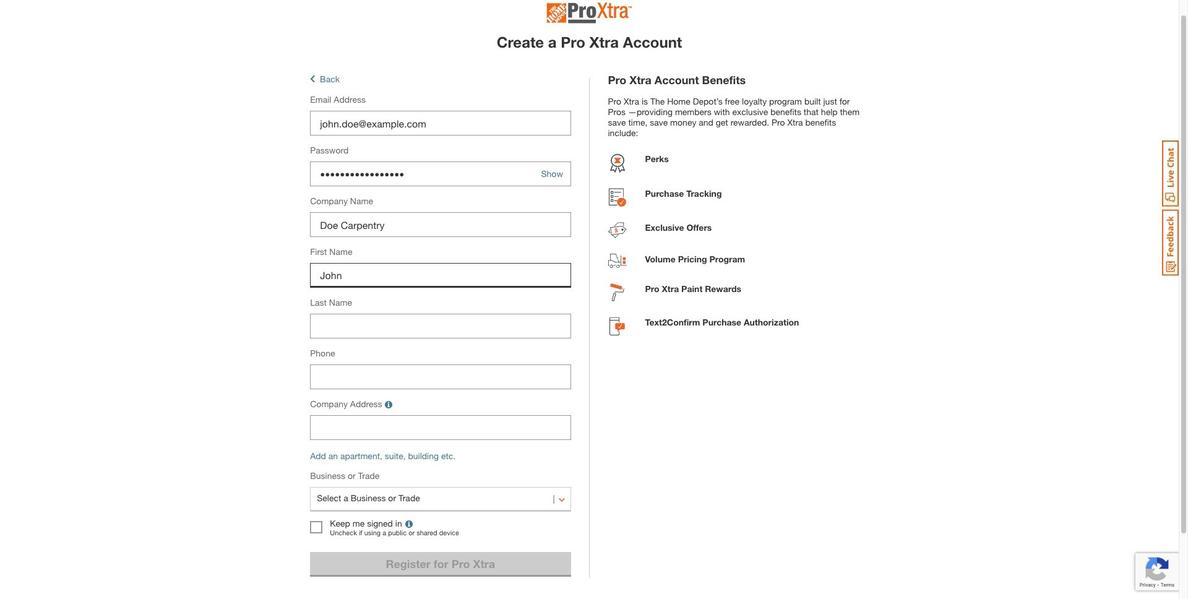 Task type: vqa. For each thing, say whether or not it's contained in the screenshot.
text box
yes



Task type: locate. For each thing, give the bounding box(es) containing it.
live chat image
[[1162, 140, 1179, 207]]

None password field
[[310, 162, 571, 187]]

back arrow image
[[310, 74, 315, 84]]

None email field
[[310, 111, 571, 136]]

None text field
[[310, 213, 571, 237], [310, 263, 571, 288], [310, 314, 571, 339], [310, 416, 571, 440], [310, 213, 571, 237], [310, 263, 571, 288], [310, 314, 571, 339], [310, 416, 571, 440]]

None text field
[[310, 365, 571, 390]]



Task type: describe. For each thing, give the bounding box(es) containing it.
exclusive offers image
[[608, 222, 627, 242]]

thd logo image
[[547, 2, 632, 27]]

paint rewards image
[[610, 284, 625, 305]]

feedback link image
[[1162, 209, 1179, 276]]

perks image
[[608, 153, 627, 176]]

volume image
[[608, 254, 627, 271]]

text2confirm image
[[610, 317, 625, 339]]

tracking image
[[609, 188, 626, 210]]



